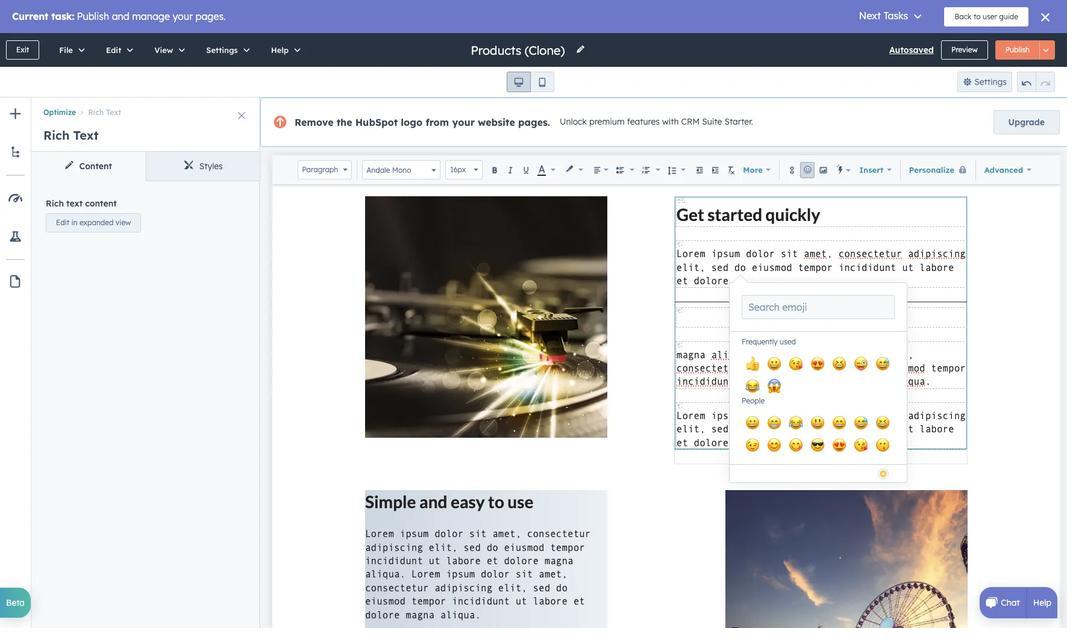 Task type: locate. For each thing, give the bounding box(es) containing it.
rich text down optimize button
[[43, 128, 99, 143]]

0 horizontal spatial edit
[[56, 218, 69, 228]]

1 vertical spatial text
[[73, 128, 99, 143]]

edit
[[106, 45, 121, 55], [56, 218, 69, 228]]

edit left in
[[56, 218, 69, 228]]

1 vertical spatial settings button
[[958, 72, 1013, 92]]

1 horizontal spatial settings
[[975, 77, 1008, 87]]

rich down optimize button
[[43, 128, 70, 143]]

rich text content
[[46, 199, 117, 209]]

text down the 'rich text' button
[[73, 128, 99, 143]]

settings down preview button
[[975, 77, 1008, 87]]

rich left text
[[46, 199, 64, 209]]

0 horizontal spatial help
[[271, 45, 289, 55]]

pages.
[[518, 116, 551, 128]]

close image
[[238, 112, 245, 119]]

help inside button
[[271, 45, 289, 55]]

1 horizontal spatial group
[[1018, 72, 1056, 92]]

edit button
[[93, 33, 142, 67]]

exit link
[[6, 40, 39, 60]]

settings button
[[194, 33, 258, 67], [958, 72, 1013, 92]]

group
[[507, 72, 555, 92], [1018, 72, 1056, 92]]

0 horizontal spatial settings
[[206, 45, 238, 55]]

rich text
[[88, 108, 121, 117], [43, 128, 99, 143]]

settings
[[206, 45, 238, 55], [975, 77, 1008, 87]]

rich right optimize button
[[88, 108, 104, 117]]

0 vertical spatial edit
[[106, 45, 121, 55]]

preview
[[952, 45, 978, 54]]

group up pages.
[[507, 72, 555, 92]]

hubspot
[[356, 116, 398, 128]]

your
[[452, 116, 475, 128]]

preview button
[[942, 40, 989, 60]]

1 group from the left
[[507, 72, 555, 92]]

navigation
[[31, 98, 260, 119]]

features
[[627, 116, 660, 127]]

edit inside 'button'
[[106, 45, 121, 55]]

autosaved
[[890, 45, 935, 55]]

1 vertical spatial settings
[[975, 77, 1008, 87]]

tab list
[[31, 152, 260, 181]]

0 horizontal spatial group
[[507, 72, 555, 92]]

crm
[[682, 116, 700, 127]]

rich text right optimize button
[[88, 108, 121, 117]]

upgrade
[[1009, 117, 1046, 128]]

from
[[426, 116, 449, 128]]

1 horizontal spatial edit
[[106, 45, 121, 55]]

text
[[106, 108, 121, 117], [73, 128, 99, 143]]

2 vertical spatial rich
[[46, 199, 64, 209]]

publish button
[[996, 40, 1041, 60]]

remove the hubspot logo from your website pages.
[[295, 116, 551, 128]]

1 vertical spatial rich text
[[43, 128, 99, 143]]

suite
[[703, 116, 723, 127]]

edit inside button
[[56, 218, 69, 228]]

1 horizontal spatial settings button
[[958, 72, 1013, 92]]

chat
[[1002, 598, 1021, 609]]

0 vertical spatial help
[[271, 45, 289, 55]]

0 vertical spatial settings button
[[194, 33, 258, 67]]

help
[[271, 45, 289, 55], [1034, 598, 1052, 609]]

website
[[478, 116, 515, 128]]

beta button
[[0, 589, 31, 619]]

optimize button
[[43, 108, 76, 117]]

1 horizontal spatial help
[[1034, 598, 1052, 609]]

unlock
[[560, 116, 587, 127]]

edit right 'file' button
[[106, 45, 121, 55]]

content
[[79, 161, 112, 172]]

exit
[[16, 45, 29, 54]]

publish
[[1006, 45, 1030, 54]]

group down the publish group
[[1018, 72, 1056, 92]]

edit for edit in expanded view
[[56, 218, 69, 228]]

1 horizontal spatial text
[[106, 108, 121, 117]]

1 vertical spatial edit
[[56, 218, 69, 228]]

None field
[[470, 42, 569, 58]]

settings right view button
[[206, 45, 238, 55]]

content
[[85, 199, 117, 209]]

text right optimize button
[[106, 108, 121, 117]]

rich text button
[[76, 108, 121, 117]]

rich
[[88, 108, 104, 117], [43, 128, 70, 143], [46, 199, 64, 209]]



Task type: describe. For each thing, give the bounding box(es) containing it.
styles link
[[146, 152, 260, 181]]

0 horizontal spatial text
[[73, 128, 99, 143]]

navigation containing optimize
[[31, 98, 260, 119]]

autosaved button
[[890, 43, 935, 57]]

expanded
[[80, 218, 114, 228]]

0 vertical spatial text
[[106, 108, 121, 117]]

publish group
[[996, 40, 1056, 60]]

help button
[[258, 33, 309, 67]]

view
[[154, 45, 173, 55]]

styles
[[199, 161, 223, 172]]

view
[[116, 218, 131, 228]]

0 vertical spatial rich
[[88, 108, 104, 117]]

0 vertical spatial rich text
[[88, 108, 121, 117]]

remove
[[295, 116, 334, 128]]

edit in expanded view
[[56, 218, 131, 228]]

in
[[71, 218, 78, 228]]

starter.
[[725, 116, 754, 127]]

the
[[337, 116, 352, 128]]

file button
[[47, 33, 93, 67]]

view button
[[142, 33, 194, 67]]

beta
[[6, 598, 25, 609]]

edit for edit
[[106, 45, 121, 55]]

text
[[66, 199, 83, 209]]

1 vertical spatial rich
[[43, 128, 70, 143]]

with
[[663, 116, 679, 127]]

logo
[[401, 116, 423, 128]]

1 vertical spatial help
[[1034, 598, 1052, 609]]

2 group from the left
[[1018, 72, 1056, 92]]

edit in expanded view button
[[46, 214, 141, 233]]

optimize
[[43, 108, 76, 117]]

0 horizontal spatial settings button
[[194, 33, 258, 67]]

premium
[[590, 116, 625, 127]]

unlock premium features with crm suite starter.
[[560, 116, 754, 127]]

upgrade link
[[994, 110, 1061, 134]]

0 vertical spatial settings
[[206, 45, 238, 55]]

file
[[59, 45, 73, 55]]

content link
[[31, 152, 146, 181]]

tab list containing content
[[31, 152, 260, 181]]



Task type: vqa. For each thing, say whether or not it's contained in the screenshot.
from
yes



